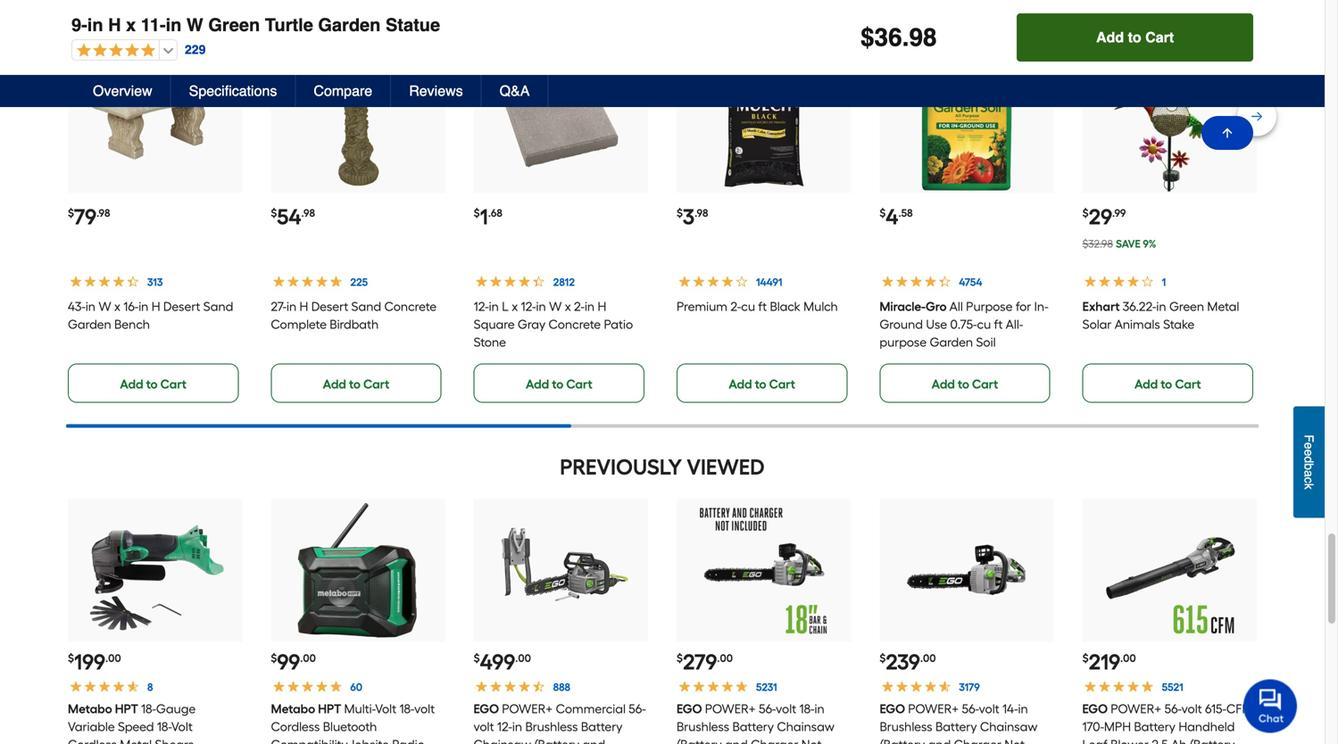 Task type: locate. For each thing, give the bounding box(es) containing it.
ego down 499
[[474, 702, 499, 717]]

0 horizontal spatial (battery
[[534, 737, 580, 745]]

(battery down 279
[[677, 737, 722, 745]]

(battery for 239
[[880, 737, 925, 745]]

$ for 79
[[68, 207, 74, 220]]

$ inside $ 4 .58
[[880, 207, 886, 220]]

56- inside power+ commercial 56- volt 12-in brushless battery chainsaw (battery a
[[629, 702, 646, 717]]

ego down 279
[[677, 702, 702, 717]]

1 vertical spatial volt
[[171, 720, 193, 735]]

all-
[[1006, 317, 1023, 332]]

1 sand from the left
[[203, 299, 233, 314]]

add to cart for the 29 list item
[[1135, 377, 1201, 392]]

0 horizontal spatial cu
[[741, 299, 755, 314]]

27-
[[271, 299, 287, 314]]

0 horizontal spatial metabo
[[68, 702, 112, 717]]

.98 inside $ 3 .98
[[695, 207, 708, 220]]

29 list item
[[1083, 25, 1257, 403]]

exhart 36.22-in green metal solar animals stake image
[[1100, 52, 1240, 192]]

add inside the 29 list item
[[1135, 377, 1158, 392]]

1 horizontal spatial metal
[[1207, 299, 1239, 314]]

add for 79 list item
[[120, 377, 143, 392]]

18-gauge variable speed 18-volt cordless metal shears
[[68, 702, 196, 745]]

add to cart link for miracle-gro
[[880, 364, 1050, 403]]

36.22-
[[1123, 299, 1157, 314]]

27-in h desert sand concrete complete birdbath
[[271, 299, 437, 332]]

5 .00 from the left
[[920, 652, 936, 665]]

2 add to cart link from the left
[[271, 364, 442, 403]]

brushless down $ 239 .00
[[880, 720, 932, 735]]

ego down 239
[[880, 702, 905, 717]]

$ 199 .00
[[68, 650, 121, 675]]

2 2- from the left
[[731, 299, 741, 314]]

$ 29 .99
[[1083, 204, 1126, 230]]

2- right the premium
[[731, 299, 741, 314]]

0 vertical spatial cordless
[[271, 720, 320, 735]]

54 list item
[[271, 25, 445, 403]]

1 horizontal spatial hpt
[[318, 702, 341, 717]]

hpt up 'bluetooth'
[[318, 702, 341, 717]]

2 56- from the left
[[759, 702, 776, 717]]

cart down 43-in w x 16-in h desert sand garden bench link
[[160, 377, 187, 392]]

x for h
[[126, 15, 136, 35]]

sand left 27-
[[203, 299, 233, 314]]

4 56- from the left
[[1165, 702, 1182, 717]]

6 .00 from the left
[[1120, 652, 1136, 665]]

.98 for 3
[[695, 207, 708, 220]]

3 add to cart link from the left
[[474, 364, 645, 403]]

battery down $ 239 .00
[[935, 720, 977, 735]]

h up 4.9 stars image
[[108, 15, 121, 35]]

2 battery from the left
[[732, 720, 774, 735]]

12- up the "gray" on the top of the page
[[521, 299, 536, 314]]

1 horizontal spatial green
[[1169, 299, 1204, 314]]

brushless inside power+ 56-volt 14-in brushless battery chainsaw (battery and charger n
[[880, 720, 932, 735]]

to for the 29 list item
[[1161, 377, 1172, 392]]

$
[[861, 23, 875, 52], [68, 207, 74, 220], [271, 207, 277, 220], [474, 207, 480, 220], [677, 207, 683, 220], [880, 207, 886, 220], [1083, 207, 1089, 220], [68, 652, 74, 665], [271, 652, 277, 665], [474, 652, 480, 665], [677, 652, 683, 665], [880, 652, 886, 665], [1083, 652, 1089, 665]]

w inside 43-in w x 16-in h desert sand garden bench
[[99, 299, 111, 314]]

3 56- from the left
[[962, 702, 979, 717]]

219
[[1089, 650, 1120, 675]]

power+ inside power+ 56-volt 18-in brushless battery chainsaw (battery and charger n
[[705, 702, 756, 717]]

add to cart link down birdbath at the left
[[271, 364, 442, 403]]

sand inside 43-in w x 16-in h desert sand garden bench
[[203, 299, 233, 314]]

1 ego from the left
[[474, 702, 499, 717]]

cart down black
[[769, 377, 795, 392]]

0 horizontal spatial metal
[[120, 737, 152, 745]]

0 horizontal spatial volt
[[171, 720, 193, 735]]

to inside the "54" list item
[[349, 377, 361, 392]]

1 horizontal spatial garden
[[318, 15, 381, 35]]

2- right l
[[574, 299, 585, 314]]

1 charger from the left
[[751, 737, 799, 745]]

add inside 79 list item
[[120, 377, 143, 392]]

0 horizontal spatial cordless
[[68, 737, 117, 745]]

cart inside 4 list item
[[972, 377, 998, 392]]

to inside 1 list item
[[552, 377, 564, 392]]

0 horizontal spatial metabo hpt
[[68, 702, 138, 717]]

in inside power+ 56-volt 18-in brushless battery chainsaw (battery and charger n
[[815, 702, 825, 717]]

in inside 27-in h desert sand concrete complete birdbath
[[287, 299, 297, 314]]

hpt for 99
[[318, 702, 341, 717]]

.00 inside the $ 219 .00
[[1120, 652, 1136, 665]]

2 horizontal spatial brushless
[[880, 720, 932, 735]]

ft inside all purpose for in- ground use 0.75-cu ft all- purpose garden soil
[[994, 317, 1003, 332]]

1 (battery from the left
[[534, 737, 580, 745]]

garden inside all purpose for in- ground use 0.75-cu ft all- purpose garden soil
[[930, 335, 973, 350]]

add to cart link down premium 2-cu ft black mulch link
[[677, 364, 848, 403]]

(battery inside power+ 56-volt 14-in brushless battery chainsaw (battery and charger n
[[880, 737, 925, 745]]

specifications
[[189, 83, 277, 99]]

ego for 499
[[474, 702, 499, 717]]

add to cart link down bench
[[68, 364, 239, 403]]

cart for the "54" list item
[[363, 377, 390, 392]]

3 .98 from the left
[[695, 207, 708, 220]]

4 battery from the left
[[1134, 720, 1176, 735]]

4 ego from the left
[[1083, 702, 1108, 717]]

cu up soil
[[977, 317, 991, 332]]

12- down $ 499 .00
[[497, 720, 513, 735]]

brushless down commercial
[[525, 720, 578, 735]]

add to cart link down the stake
[[1083, 364, 1253, 403]]

brushless down $ 279 .00
[[677, 720, 729, 735]]

to inside 79 list item
[[146, 377, 158, 392]]

43-in w x 16-in h desert sand garden bench
[[68, 299, 233, 332]]

.00 up power+ commercial 56- volt 12-in brushless battery chainsaw (battery a
[[515, 652, 531, 665]]

cart down the stake
[[1175, 377, 1201, 392]]

4 power+ from the left
[[1111, 702, 1162, 717]]

e up d on the bottom
[[1302, 442, 1316, 449]]

.98 for 79
[[97, 207, 110, 220]]

1 horizontal spatial and
[[928, 737, 951, 745]]

charger inside power+ 56-volt 18-in brushless battery chainsaw (battery and charger n
[[751, 737, 799, 745]]

h right 16-
[[152, 299, 160, 314]]

e up b
[[1302, 449, 1316, 456]]

ft left black
[[758, 299, 767, 314]]

3 battery from the left
[[935, 720, 977, 735]]

add to cart link inside the 29 list item
[[1083, 364, 1253, 403]]

ego
[[474, 702, 499, 717], [677, 702, 702, 717], [880, 702, 905, 717], [1083, 702, 1108, 717]]

stake
[[1163, 317, 1195, 332]]

4 .00 from the left
[[717, 652, 733, 665]]

cordless up compatibility
[[271, 720, 320, 735]]

0 vertical spatial garden
[[318, 15, 381, 35]]

power+ inside power+ commercial 56- volt 12-in brushless battery chainsaw (battery a
[[502, 702, 553, 717]]

1 vertical spatial green
[[1169, 299, 1204, 314]]

1 hpt from the left
[[115, 702, 138, 717]]

reviews
[[409, 83, 463, 99]]

1 .00 from the left
[[105, 652, 121, 665]]

.00 for 239
[[920, 652, 936, 665]]

27-in h desert sand concrete complete birdbath link
[[271, 299, 437, 332]]

.00 for 499
[[515, 652, 531, 665]]

1 horizontal spatial brushless
[[677, 720, 729, 735]]

for
[[1016, 299, 1031, 314]]

1 horizontal spatial sand
[[351, 299, 381, 314]]

$ for 199
[[68, 652, 74, 665]]

brushless inside power+ 56-volt 18-in brushless battery chainsaw (battery and charger n
[[677, 720, 729, 735]]

add to cart inside 3 list item
[[729, 377, 795, 392]]

.68
[[488, 207, 502, 220]]

volt inside multi-volt 18-volt cordless bluetooth compatibility jobsite radio
[[375, 702, 396, 717]]

power+ up mph at the right
[[1111, 702, 1162, 717]]

metal down speed
[[120, 737, 152, 745]]

6 add to cart link from the left
[[1083, 364, 1253, 403]]

cart inside 79 list item
[[160, 377, 187, 392]]

brushless inside power+ commercial 56- volt 12-in brushless battery chainsaw (battery a
[[525, 720, 578, 735]]

1 horizontal spatial ft
[[994, 317, 1003, 332]]

1 vertical spatial concrete
[[549, 317, 601, 332]]

56- inside power+ 56-volt 14-in brushless battery chainsaw (battery and charger n
[[962, 702, 979, 717]]

to inside 4 list item
[[958, 377, 969, 392]]

undefined 43-in w x 16-in h desert sand garden bench image
[[85, 52, 225, 192]]

.00 inside $ 239 .00
[[920, 652, 936, 665]]

to for 3 list item
[[755, 377, 767, 392]]

0 horizontal spatial hpt
[[115, 702, 138, 717]]

3 .00 from the left
[[515, 652, 531, 665]]

1 horizontal spatial 2-
[[731, 299, 741, 314]]

purpose
[[880, 335, 927, 350]]

2 horizontal spatial garden
[[930, 335, 973, 350]]

w
[[187, 15, 203, 35], [99, 299, 111, 314], [549, 299, 562, 314]]

compatibility
[[271, 737, 348, 745]]

14-
[[1002, 702, 1018, 717]]

add inside 4 list item
[[932, 377, 955, 392]]

1 horizontal spatial (battery
[[677, 737, 722, 745]]

w right l
[[549, 299, 562, 314]]

0 vertical spatial green
[[208, 15, 260, 35]]

w for 12-
[[549, 299, 562, 314]]

2 horizontal spatial 12-
[[521, 299, 536, 314]]

$32.98 save 9%
[[1083, 238, 1156, 250]]

(battery
[[534, 737, 580, 745], [677, 737, 722, 745], [880, 737, 925, 745]]

1 horizontal spatial metabo hpt
[[271, 702, 341, 717]]

in
[[87, 15, 103, 35], [166, 15, 182, 35], [86, 299, 96, 314], [139, 299, 149, 314], [287, 299, 297, 314], [489, 299, 499, 314], [536, 299, 546, 314], [585, 299, 595, 314], [1157, 299, 1166, 314], [815, 702, 825, 717], [1018, 702, 1028, 717], [513, 720, 522, 735]]

1 metabo hpt from the left
[[68, 702, 138, 717]]

$ for 29
[[1083, 207, 1089, 220]]

charger for 239
[[954, 737, 1001, 745]]

concrete
[[384, 299, 437, 314], [549, 317, 601, 332]]

.00 up the 18-gauge variable speed 18-volt cordless metal shears
[[105, 652, 121, 665]]

79
[[74, 204, 97, 230]]

0 horizontal spatial ft
[[758, 299, 767, 314]]

add inside 1 list item
[[526, 377, 549, 392]]

add to cart link inside the "54" list item
[[271, 364, 442, 403]]

metabo hpt 18-gauge variable speed 18-volt cordless metal shears image
[[85, 501, 225, 641]]

garden
[[318, 15, 381, 35], [68, 317, 111, 332], [930, 335, 973, 350]]

add to cart link for 43-in w x 16-in h desert sand garden bench
[[68, 364, 239, 403]]

43-in w x 16-in h desert sand garden bench link
[[68, 299, 233, 332]]

specifications button
[[171, 75, 296, 107]]

.00 inside $ 199 .00
[[105, 652, 121, 665]]

chainsaw inside power+ 56-volt 18-in brushless battery chainsaw (battery and charger n
[[777, 720, 835, 735]]

170-
[[1083, 720, 1104, 735]]

l
[[502, 299, 509, 314]]

add to cart link down soil
[[880, 364, 1050, 403]]

2 sand from the left
[[351, 299, 381, 314]]

metabo up variable at the bottom of page
[[68, 702, 112, 717]]

$ for 4
[[880, 207, 886, 220]]

cart down birdbath at the left
[[363, 377, 390, 392]]

0 horizontal spatial desert
[[163, 299, 200, 314]]

battery up 2.5
[[1134, 720, 1176, 735]]

desert up birdbath at the left
[[311, 299, 348, 314]]

metabo up compatibility
[[271, 702, 315, 717]]

b
[[1302, 463, 1316, 470]]

add to cart inside the "54" list item
[[323, 377, 390, 392]]

add for 4 list item
[[932, 377, 955, 392]]

add to cart for 4 list item
[[932, 377, 998, 392]]

18- inside multi-volt 18-volt cordless bluetooth compatibility jobsite radio
[[399, 702, 414, 717]]

0 horizontal spatial .98
[[97, 207, 110, 220]]

ft left all-
[[994, 317, 1003, 332]]

power+ 56-volt 615-cfm 170-mph battery handheld leaf blower 2.5 ah (batte
[[1083, 702, 1253, 745]]

12- for 12-
[[521, 299, 536, 314]]

0 horizontal spatial brushless
[[525, 720, 578, 735]]

volt
[[414, 702, 435, 717], [776, 702, 797, 717], [979, 702, 999, 717], [1182, 702, 1202, 717], [474, 720, 494, 735]]

$ inside the $ 219 .00
[[1083, 652, 1089, 665]]

and inside power+ 56-volt 18-in brushless battery chainsaw (battery and charger n
[[725, 737, 748, 745]]

power+ down $ 239 .00
[[908, 702, 959, 717]]

cordless
[[271, 720, 320, 735], [68, 737, 117, 745]]

1 horizontal spatial .98
[[301, 207, 315, 220]]

d
[[1302, 456, 1316, 463]]

1 horizontal spatial w
[[187, 15, 203, 35]]

green left turtle
[[208, 15, 260, 35]]

2 horizontal spatial chainsaw
[[980, 720, 1038, 735]]

615-
[[1205, 702, 1227, 717]]

to inside button
[[1128, 29, 1142, 46]]

cart for 4 list item
[[972, 377, 998, 392]]

1 horizontal spatial cordless
[[271, 720, 320, 735]]

f
[[1302, 435, 1316, 442]]

0 vertical spatial ft
[[758, 299, 767, 314]]

1 and from the left
[[725, 737, 748, 745]]

0 horizontal spatial w
[[99, 299, 111, 314]]

add to cart link down 12-in l x 12-in w x 2-in h square gray concrete patio stone link
[[474, 364, 645, 403]]

volt up shears
[[171, 720, 193, 735]]

0 horizontal spatial garden
[[68, 317, 111, 332]]

undefined 12-in l x 12-in w x 2-in h square gray concrete patio stone image
[[491, 52, 631, 192]]

overview button
[[75, 75, 171, 107]]

$ for 239
[[880, 652, 886, 665]]

garden down 0.75-
[[930, 335, 973, 350]]

cart down soil
[[972, 377, 998, 392]]

garden right turtle
[[318, 15, 381, 35]]

$ for 54
[[271, 207, 277, 220]]

undefined premium 2-cu ft black mulch image
[[694, 52, 834, 192]]

h inside 27-in h desert sand concrete complete birdbath
[[300, 299, 308, 314]]

98
[[909, 23, 937, 52]]

3 brushless from the left
[[880, 720, 932, 735]]

1 vertical spatial ft
[[994, 317, 1003, 332]]

cart down 12-in l x 12-in w x 2-in h square gray concrete patio stone link
[[566, 377, 592, 392]]

9%
[[1143, 238, 1156, 250]]

2 horizontal spatial (battery
[[880, 737, 925, 745]]

3 (battery from the left
[[880, 737, 925, 745]]

56- for 239
[[962, 702, 979, 717]]

ego for 219
[[1083, 702, 1108, 717]]

3 power+ from the left
[[908, 702, 959, 717]]

volt inside power+ 56-volt 615-cfm 170-mph battery handheld leaf blower 2.5 ah (batte
[[1182, 702, 1202, 717]]

1 e from the top
[[1302, 442, 1316, 449]]

$ inside $ 239 .00
[[880, 652, 886, 665]]

(battery down 239
[[880, 737, 925, 745]]

garden inside 43-in w x 16-in h desert sand garden bench
[[68, 317, 111, 332]]

green up the stake
[[1169, 299, 1204, 314]]

2 vertical spatial garden
[[930, 335, 973, 350]]

1 vertical spatial cu
[[977, 317, 991, 332]]

0 horizontal spatial and
[[725, 737, 748, 745]]

hpt up speed
[[115, 702, 138, 717]]

0 horizontal spatial chainsaw
[[474, 737, 531, 745]]

1 56- from the left
[[629, 702, 646, 717]]

.00 for 99
[[300, 652, 316, 665]]

ego power+ 56-volt 18-in brushless battery chainsaw (battery and charger not included) image
[[694, 501, 834, 641]]

.00 up power+ 56-volt 14-in brushless battery chainsaw (battery and charger n
[[920, 652, 936, 665]]

1 .98 from the left
[[97, 207, 110, 220]]

2 (battery from the left
[[677, 737, 722, 745]]

hpt
[[115, 702, 138, 717], [318, 702, 341, 717]]

metal inside the 18-gauge variable speed 18-volt cordless metal shears
[[120, 737, 152, 745]]

ego up 170-
[[1083, 702, 1108, 717]]

0 vertical spatial volt
[[375, 702, 396, 717]]

reviews button
[[391, 75, 482, 107]]

3 list item
[[677, 25, 851, 403]]

gray
[[518, 317, 546, 332]]

$ 499 .00
[[474, 650, 531, 675]]

12-
[[474, 299, 489, 314], [521, 299, 536, 314], [497, 720, 513, 735]]

2 and from the left
[[928, 737, 951, 745]]

36.22-in green metal solar animals stake
[[1083, 299, 1239, 332]]

2 .00 from the left
[[300, 652, 316, 665]]

h up the complete
[[300, 299, 308, 314]]

1 add to cart link from the left
[[68, 364, 239, 403]]

1 2- from the left
[[574, 299, 585, 314]]

cart inside the "54" list item
[[363, 377, 390, 392]]

1 metabo from the left
[[68, 702, 112, 717]]

.00 up multi-volt 18-volt cordless bluetooth compatibility jobsite radio
[[300, 652, 316, 665]]

1 horizontal spatial cu
[[977, 317, 991, 332]]

0 horizontal spatial concrete
[[384, 299, 437, 314]]

and down $ 239 .00
[[928, 737, 951, 745]]

miracle-
[[880, 299, 926, 314]]

ego power+ 56-volt 615-cfm 170-mph battery handheld leaf blower 2.5 ah (battery and charger included) image
[[1100, 501, 1240, 641]]

2 metabo from the left
[[271, 702, 315, 717]]

and down $ 279 .00
[[725, 737, 748, 745]]

power+ inside power+ 56-volt 14-in brushless battery chainsaw (battery and charger n
[[908, 702, 959, 717]]

2 power+ from the left
[[705, 702, 756, 717]]

and inside power+ 56-volt 14-in brushless battery chainsaw (battery and charger n
[[928, 737, 951, 745]]

2 hpt from the left
[[318, 702, 341, 717]]

5 add to cart link from the left
[[880, 364, 1050, 403]]

a
[[1302, 470, 1316, 477]]

2 brushless from the left
[[677, 720, 729, 735]]

2 desert from the left
[[311, 299, 348, 314]]

(battery down commercial
[[534, 737, 580, 745]]

2 ego from the left
[[677, 702, 702, 717]]

w inside 12-in l x 12-in w x 2-in h square gray concrete patio stone
[[549, 299, 562, 314]]

and
[[725, 737, 748, 745], [928, 737, 951, 745]]

2 horizontal spatial .98
[[695, 207, 708, 220]]

w for 9-
[[187, 15, 203, 35]]

$ inside $ 279 .00
[[677, 652, 683, 665]]

.00 up mph at the right
[[1120, 652, 1136, 665]]

previously viewed
[[560, 454, 765, 480]]

.00 inside $ 279 .00
[[717, 652, 733, 665]]

x inside 43-in w x 16-in h desert sand garden bench
[[114, 299, 120, 314]]

to for 4 list item
[[958, 377, 969, 392]]

2 horizontal spatial w
[[549, 299, 562, 314]]

1 brushless from the left
[[525, 720, 578, 735]]

chainsaw inside power+ commercial 56- volt 12-in brushless battery chainsaw (battery a
[[474, 737, 531, 745]]

add to cart link inside 4 list item
[[880, 364, 1050, 403]]

0 vertical spatial metal
[[1207, 299, 1239, 314]]

$ for 3
[[677, 207, 683, 220]]

concrete inside 12-in l x 12-in w x 2-in h square gray concrete patio stone
[[549, 317, 601, 332]]

$ inside $ 54 .98
[[271, 207, 277, 220]]

chainsaw
[[777, 720, 835, 735], [980, 720, 1038, 735], [474, 737, 531, 745]]

volt inside power+ 56-volt 14-in brushless battery chainsaw (battery and charger n
[[979, 702, 999, 717]]

cart for 1 list item
[[566, 377, 592, 392]]

multi-
[[344, 702, 375, 717]]

w up 229
[[187, 15, 203, 35]]

2.5
[[1152, 737, 1168, 745]]

metabo hpt up variable at the bottom of page
[[68, 702, 138, 717]]

turtle
[[265, 15, 313, 35]]

0 horizontal spatial sand
[[203, 299, 233, 314]]

1 battery from the left
[[581, 720, 623, 735]]

add inside 3 list item
[[729, 377, 752, 392]]

2 metabo hpt from the left
[[271, 702, 341, 717]]

power+ for 239
[[908, 702, 959, 717]]

arrow up image
[[1220, 126, 1235, 140]]

w left 16-
[[99, 299, 111, 314]]

desert inside 27-in h desert sand concrete complete birdbath
[[311, 299, 348, 314]]

metabo hpt up compatibility
[[271, 702, 341, 717]]

volt for 239
[[979, 702, 999, 717]]

to inside the 29 list item
[[1161, 377, 1172, 392]]

cordless down variable at the bottom of page
[[68, 737, 117, 745]]

1 horizontal spatial charger
[[954, 737, 1001, 745]]

1 horizontal spatial chainsaw
[[777, 720, 835, 735]]

add to cart inside the 29 list item
[[1135, 377, 1201, 392]]

$ inside $ 29 .99
[[1083, 207, 1089, 220]]

$ inside $ 499 .00
[[474, 652, 480, 665]]

cu left black
[[741, 299, 755, 314]]

add to cart inside 4 list item
[[932, 377, 998, 392]]

1 horizontal spatial concrete
[[549, 317, 601, 332]]

4
[[886, 204, 899, 230]]

1 horizontal spatial metabo
[[271, 702, 315, 717]]

desert right 16-
[[163, 299, 200, 314]]

power+ 56-volt 18-in brushless battery chainsaw (battery and charger n
[[677, 702, 835, 745]]

.98
[[97, 207, 110, 220], [301, 207, 315, 220], [695, 207, 708, 220]]

cart inside 1 list item
[[566, 377, 592, 392]]

1 horizontal spatial 12-
[[497, 720, 513, 735]]

metal
[[1207, 299, 1239, 314], [120, 737, 152, 745]]

$ inside $ 99 .00
[[271, 652, 277, 665]]

k
[[1302, 483, 1316, 490]]

.98 inside $ 79 .98
[[97, 207, 110, 220]]

2 e from the top
[[1302, 449, 1316, 456]]

1 desert from the left
[[163, 299, 200, 314]]

bluetooth
[[323, 720, 377, 735]]

.58
[[899, 207, 913, 220]]

power+ down $ 499 .00
[[502, 702, 553, 717]]

green
[[208, 15, 260, 35], [1169, 299, 1204, 314]]

1 horizontal spatial desert
[[311, 299, 348, 314]]

0 horizontal spatial charger
[[751, 737, 799, 745]]

$ 79 .98
[[68, 204, 110, 230]]

239
[[886, 650, 920, 675]]

stone
[[474, 335, 506, 350]]

volt up the jobsite
[[375, 702, 396, 717]]

in inside power+ 56-volt 14-in brushless battery chainsaw (battery and charger n
[[1018, 702, 1028, 717]]

1 horizontal spatial volt
[[375, 702, 396, 717]]

0 horizontal spatial 12-
[[474, 299, 489, 314]]

.00 for 199
[[105, 652, 121, 665]]

brushless for 279
[[677, 720, 729, 735]]

to inside 3 list item
[[755, 377, 767, 392]]

h up patio
[[598, 299, 606, 314]]

shears
[[155, 737, 194, 745]]

2 charger from the left
[[954, 737, 1001, 745]]

concrete inside 27-in h desert sand concrete complete birdbath
[[384, 299, 437, 314]]

battery down commercial
[[581, 720, 623, 735]]

.00 for 219
[[1120, 652, 1136, 665]]

.00 up power+ 56-volt 18-in brushless battery chainsaw (battery and charger n at right bottom
[[717, 652, 733, 665]]

gauge
[[156, 702, 196, 717]]

battery down $ 279 .00
[[732, 720, 774, 735]]

brushless
[[525, 720, 578, 735], [677, 720, 729, 735], [880, 720, 932, 735]]

garden down 43- at the left top
[[68, 317, 111, 332]]

$ for 99
[[271, 652, 277, 665]]

3 ego from the left
[[880, 702, 905, 717]]

chainsaw inside power+ 56-volt 14-in brushless battery chainsaw (battery and charger n
[[980, 720, 1038, 735]]

previously
[[560, 454, 682, 480]]

cordless inside the 18-gauge variable speed 18-volt cordless metal shears
[[68, 737, 117, 745]]

0 horizontal spatial 2-
[[574, 299, 585, 314]]

in inside power+ commercial 56- volt 12-in brushless battery chainsaw (battery a
[[513, 720, 522, 735]]

f e e d b a c k
[[1302, 435, 1316, 490]]

add to cart inside button
[[1096, 29, 1174, 46]]

2 .98 from the left
[[301, 207, 315, 220]]

sand inside 27-in h desert sand concrete complete birdbath
[[351, 299, 381, 314]]

metal right 36.22-
[[1207, 299, 1239, 314]]

add to cart inside 79 list item
[[120, 377, 187, 392]]

1 vertical spatial cordless
[[68, 737, 117, 745]]

sand up birdbath at the left
[[351, 299, 381, 314]]

metabo for 99
[[271, 702, 315, 717]]

cart up exhart 36.22-in green metal solar animals stake "image"
[[1146, 29, 1174, 46]]

volt inside power+ 56-volt 18-in brushless battery chainsaw (battery and charger n
[[776, 702, 797, 717]]

.00 inside $ 499 .00
[[515, 652, 531, 665]]

1 vertical spatial garden
[[68, 317, 111, 332]]

ft inside 3 list item
[[758, 299, 767, 314]]

0 vertical spatial concrete
[[384, 299, 437, 314]]

volt for 219
[[1182, 702, 1202, 717]]

12- inside power+ commercial 56- volt 12-in brushless battery chainsaw (battery a
[[497, 720, 513, 735]]

power+ down $ 279 .00
[[705, 702, 756, 717]]

12- up square
[[474, 299, 489, 314]]

compare
[[314, 83, 372, 99]]

1 vertical spatial metal
[[120, 737, 152, 745]]

0 vertical spatial cu
[[741, 299, 755, 314]]

and for 279
[[725, 737, 748, 745]]

x for l
[[512, 299, 518, 314]]

ego for 279
[[677, 702, 702, 717]]

1 power+ from the left
[[502, 702, 553, 717]]



Task type: vqa. For each thing, say whether or not it's contained in the screenshot.
Ground
yes



Task type: describe. For each thing, give the bounding box(es) containing it.
12-in l x 12-in w x 2-in h square gray concrete patio stone
[[474, 299, 633, 350]]

ego power+ 56-volt 14-in brushless battery chainsaw (battery and charger not included) image
[[897, 501, 1037, 641]]

229
[[185, 43, 206, 57]]

(battery inside power+ commercial 56- volt 12-in brushless battery chainsaw (battery a
[[534, 737, 580, 745]]

x for w
[[114, 299, 120, 314]]

compare button
[[296, 75, 391, 107]]

ego power+ commercial 56-volt 12-in brushless battery chainsaw (battery and charger not included) image
[[491, 501, 631, 641]]

volt for 279
[[776, 702, 797, 717]]

.00 for 279
[[717, 652, 733, 665]]

79 list item
[[68, 25, 242, 403]]

handheld
[[1179, 720, 1235, 735]]

in inside 36.22-in green metal solar animals stake
[[1157, 299, 1166, 314]]

brushless for 239
[[880, 720, 932, 735]]

bench
[[114, 317, 150, 332]]

purpose
[[966, 299, 1013, 314]]

56- for 279
[[759, 702, 776, 717]]

all purpose for in- ground use 0.75-cu ft all- purpose garden soil
[[880, 299, 1049, 350]]

metal inside 36.22-in green metal solar animals stake
[[1207, 299, 1239, 314]]

2- inside 12-in l x 12-in w x 2-in h square gray concrete patio stone
[[574, 299, 585, 314]]

add to cart link for 27-in h desert sand concrete complete birdbath
[[271, 364, 442, 403]]

to for 79 list item
[[146, 377, 158, 392]]

statue
[[386, 15, 440, 35]]

metabo hpt for 199
[[68, 702, 138, 717]]

add to cart for 1 list item
[[526, 377, 592, 392]]

add to cart button
[[1017, 13, 1253, 62]]

metabo hpt for 99
[[271, 702, 341, 717]]

blower
[[1111, 737, 1149, 745]]

18- inside power+ 56-volt 18-in brushless battery chainsaw (battery and charger n
[[800, 702, 815, 717]]

all
[[950, 299, 963, 314]]

$ 3 .98
[[677, 204, 708, 230]]

miracle-gro all purpose for in-ground use 0.75-cu ft all-purpose garden soil image
[[897, 52, 1037, 192]]

q&a
[[500, 83, 530, 99]]

ah
[[1171, 737, 1187, 745]]

29
[[1089, 204, 1112, 230]]

ego for 239
[[880, 702, 905, 717]]

12- for power+
[[497, 720, 513, 735]]

h inside 12-in l x 12-in w x 2-in h square gray concrete patio stone
[[598, 299, 606, 314]]

birdbath
[[330, 317, 379, 332]]

cu inside 3 list item
[[741, 299, 755, 314]]

$ 54 .98
[[271, 204, 315, 230]]

499
[[480, 650, 515, 675]]

9-
[[71, 15, 87, 35]]

cfm
[[1227, 702, 1253, 717]]

mph
[[1104, 720, 1131, 735]]

premium
[[677, 299, 728, 314]]

1 list item
[[474, 25, 648, 403]]

cordless inside multi-volt 18-volt cordless bluetooth compatibility jobsite radio
[[271, 720, 320, 735]]

animals
[[1115, 317, 1160, 332]]

garden for bench
[[68, 317, 111, 332]]

add for the 29 list item
[[1135, 377, 1158, 392]]

2- inside 3 list item
[[731, 299, 741, 314]]

1
[[480, 204, 488, 230]]

$ 99 .00
[[271, 650, 316, 675]]

4 add to cart link from the left
[[677, 364, 848, 403]]

green inside 36.22-in green metal solar animals stake
[[1169, 299, 1204, 314]]

9-in h x 11-in w green turtle garden statue
[[71, 15, 440, 35]]

199
[[74, 650, 105, 675]]

power+ commercial 56- volt 12-in brushless battery chainsaw (battery a
[[474, 702, 646, 745]]

cart for 3 list item
[[769, 377, 795, 392]]

gro
[[926, 299, 947, 314]]

16-
[[123, 299, 139, 314]]

battery inside power+ 56-volt 14-in brushless battery chainsaw (battery and charger n
[[935, 720, 977, 735]]

chainsaw for 279
[[777, 720, 835, 735]]

add inside button
[[1096, 29, 1124, 46]]

save
[[1116, 238, 1141, 250]]

desert inside 43-in w x 16-in h desert sand garden bench
[[163, 299, 200, 314]]

add for the "54" list item
[[323, 377, 346, 392]]

premium 2-cu ft black mulch
[[677, 299, 838, 314]]

square
[[474, 317, 515, 332]]

$32.98
[[1083, 238, 1113, 250]]

power+ for 499
[[502, 702, 553, 717]]

add for 3 list item
[[729, 377, 752, 392]]

in-
[[1034, 299, 1049, 314]]

mulch
[[804, 299, 838, 314]]

add to cart link for exhart
[[1083, 364, 1253, 403]]

0 horizontal spatial green
[[208, 15, 260, 35]]

add to cart for the "54" list item
[[323, 377, 390, 392]]

undefined 27-in h desert sand concrete complete birdbath image
[[288, 52, 428, 192]]

ground
[[880, 317, 923, 332]]

$ for 279
[[677, 652, 683, 665]]

complete
[[271, 317, 327, 332]]

3
[[683, 204, 695, 230]]

exhart
[[1083, 299, 1120, 314]]

power+ for 279
[[705, 702, 756, 717]]

black
[[770, 299, 801, 314]]

.98 for 54
[[301, 207, 315, 220]]

metabo hpt multi-volt 18-volt cordless bluetooth compatibility jobsite radio image
[[288, 501, 428, 641]]

.
[[902, 23, 909, 52]]

$ 279 .00
[[677, 650, 733, 675]]

12-in l x 12-in w x 2-in h square gray concrete patio stone link
[[474, 299, 633, 350]]

f e e d b a c k button
[[1294, 406, 1325, 518]]

charger for 279
[[751, 737, 799, 745]]

chat invite button image
[[1244, 679, 1298, 733]]

cart inside button
[[1146, 29, 1174, 46]]

add for 1 list item
[[526, 377, 549, 392]]

premium 2-cu ft black mulch link
[[677, 299, 838, 314]]

volt inside multi-volt 18-volt cordless bluetooth compatibility jobsite radio
[[414, 702, 435, 717]]

cart for the 29 list item
[[1175, 377, 1201, 392]]

99
[[277, 650, 300, 675]]

speed
[[118, 720, 154, 735]]

add to cart for 3 list item
[[729, 377, 795, 392]]

power+ for 219
[[1111, 702, 1162, 717]]

4.9 stars image
[[72, 43, 155, 59]]

and for 239
[[928, 737, 951, 745]]

metabo for 199
[[68, 702, 112, 717]]

garden for statue
[[318, 15, 381, 35]]

radio
[[392, 737, 425, 745]]

use
[[926, 317, 947, 332]]

$ for 219
[[1083, 652, 1089, 665]]

0.75-
[[950, 317, 977, 332]]

36
[[875, 23, 902, 52]]

volt inside the 18-gauge variable speed 18-volt cordless metal shears
[[171, 720, 193, 735]]

to for the "54" list item
[[349, 377, 361, 392]]

previously viewed heading
[[66, 450, 1259, 485]]

chainsaw for 239
[[980, 720, 1038, 735]]

h inside 43-in w x 16-in h desert sand garden bench
[[152, 299, 160, 314]]

leaf
[[1083, 737, 1108, 745]]

$ 4 .58
[[880, 204, 913, 230]]

cart for 79 list item
[[160, 377, 187, 392]]

battery inside power+ commercial 56- volt 12-in brushless battery chainsaw (battery a
[[581, 720, 623, 735]]

q&a button
[[482, 75, 549, 107]]

$ 219 .00
[[1083, 650, 1136, 675]]

volt inside power+ commercial 56- volt 12-in brushless battery chainsaw (battery a
[[474, 720, 494, 735]]

.99
[[1112, 207, 1126, 220]]

cu inside all purpose for in- ground use 0.75-cu ft all- purpose garden soil
[[977, 317, 991, 332]]

43-
[[68, 299, 86, 314]]

to for 1 list item
[[552, 377, 564, 392]]

patio
[[604, 317, 633, 332]]

add to cart for 79 list item
[[120, 377, 187, 392]]

54
[[277, 204, 301, 230]]

11-
[[141, 15, 166, 35]]

$ 239 .00
[[880, 650, 936, 675]]

4 list item
[[880, 25, 1054, 403]]

$ for 36
[[861, 23, 875, 52]]

battery inside power+ 56-volt 18-in brushless battery chainsaw (battery and charger n
[[732, 720, 774, 735]]

$ 1 .68
[[474, 204, 502, 230]]

56- for 219
[[1165, 702, 1182, 717]]

hpt for 199
[[115, 702, 138, 717]]

power+ 56-volt 14-in brushless battery chainsaw (battery and charger n
[[880, 702, 1038, 745]]

solar
[[1083, 317, 1112, 332]]

battery inside power+ 56-volt 615-cfm 170-mph battery handheld leaf blower 2.5 ah (batte
[[1134, 720, 1176, 735]]

(battery for 279
[[677, 737, 722, 745]]

$ for 1
[[474, 207, 480, 220]]

$ for 499
[[474, 652, 480, 665]]



